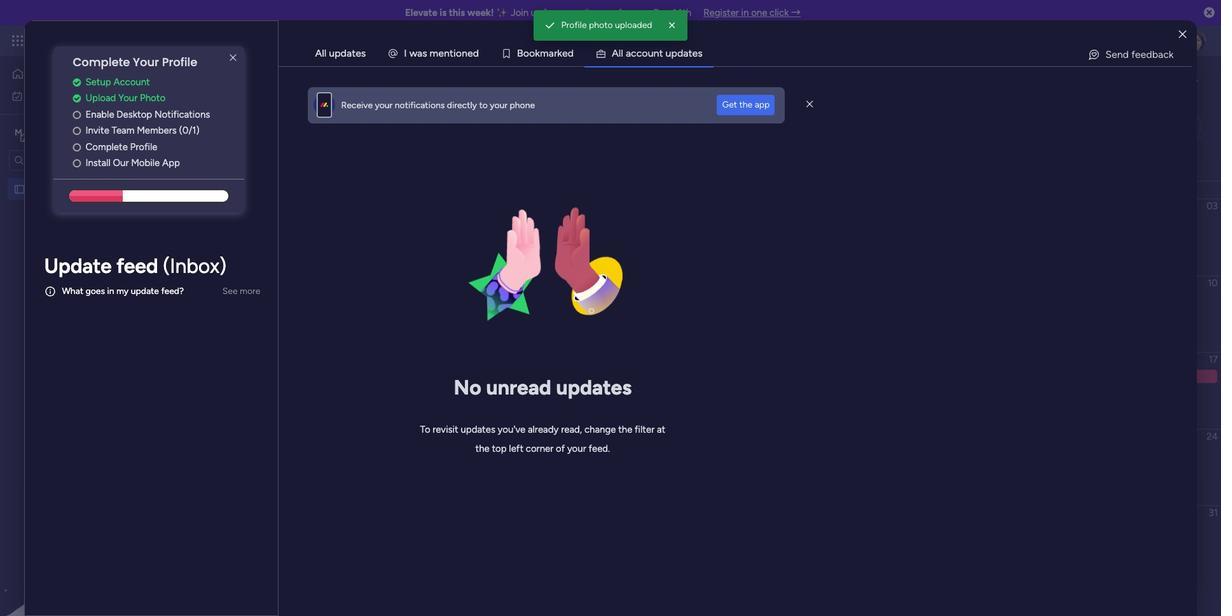 Task type: vqa. For each thing, say whether or not it's contained in the screenshot.
v2 seen IMAGE
no



Task type: describe. For each thing, give the bounding box(es) containing it.
kanban button
[[403, 115, 451, 135]]

2 k from the left
[[558, 47, 563, 59]]

no unread updates
[[454, 375, 632, 400]]

i
[[454, 47, 456, 59]]

dec
[[654, 7, 671, 18]]

your inside button
[[522, 96, 539, 107]]

main table button
[[193, 115, 264, 135]]

2 u from the left
[[666, 47, 672, 59]]

receive your notifications directly to your phone
[[341, 100, 535, 110]]

i
[[404, 47, 407, 59]]

assign
[[309, 96, 336, 107]]

b o o k m a r k e d
[[517, 47, 574, 59]]

14th
[[673, 7, 692, 18]]

app
[[755, 99, 770, 110]]

register in one click →
[[704, 7, 801, 18]]

set
[[371, 96, 383, 107]]

upload your photo link
[[73, 91, 245, 106]]

update
[[44, 254, 112, 278]]

3 t from the left
[[689, 47, 693, 59]]

manage any type of project. assign owners, set timelines and keep track of where your project stands. button
[[193, 94, 620, 109]]

click
[[770, 7, 789, 18]]

timelines
[[386, 96, 421, 107]]

your up calendar
[[375, 100, 393, 110]]

table
[[234, 119, 255, 130]]

more
[[240, 286, 261, 296]]

2 o from the left
[[524, 47, 530, 59]]

2 d from the left
[[568, 47, 574, 59]]

elevate
[[405, 7, 438, 18]]

send feedback button
[[1083, 45, 1180, 65]]

join
[[511, 7, 529, 18]]

type
[[245, 96, 263, 107]]

our
[[113, 157, 129, 169]]

your right to at the top
[[490, 100, 508, 110]]

circle o image for install
[[73, 159, 81, 168]]

2 s from the left
[[698, 47, 703, 59]]

complete profile link
[[73, 140, 245, 154]]

1 n from the left
[[444, 47, 450, 59]]

chart button
[[306, 115, 348, 135]]

0 vertical spatial lottie animation image
[[441, 162, 645, 365]]

invite team members (0/1) link
[[73, 124, 245, 138]]

week!
[[468, 7, 494, 18]]

main for main table
[[213, 119, 232, 130]]

1 t from the left
[[450, 47, 454, 59]]

left
[[509, 443, 524, 454]]

manage
[[195, 96, 226, 107]]

to
[[479, 100, 488, 110]]

you've
[[498, 424, 526, 435]]

2 t from the left
[[660, 47, 663, 59]]

management
[[128, 33, 198, 48]]

1 o from the left
[[456, 47, 462, 59]]

a l l a c c o u n t u p d a t e s
[[612, 47, 703, 59]]

register
[[704, 7, 739, 18]]

1 horizontal spatial lottie animation element
[[441, 162, 645, 365]]

1 vertical spatial in
[[107, 286, 114, 297]]

updates for no unread updates
[[557, 375, 632, 400]]

m for a
[[540, 47, 549, 59]]

2 e from the left
[[468, 47, 473, 59]]

monday
[[57, 33, 100, 48]]

profile photo uploaded alert
[[534, 10, 688, 41]]

feed?
[[161, 286, 184, 297]]

my
[[116, 286, 129, 297]]

plans
[[240, 35, 261, 46]]

p
[[672, 47, 678, 59]]

complete for complete profile
[[86, 141, 128, 153]]

1 horizontal spatial profile
[[162, 54, 198, 70]]

install our mobile app
[[86, 157, 180, 169]]

workspace image
[[12, 126, 25, 140]]

project
[[219, 153, 247, 164]]

get the app button
[[718, 95, 775, 115]]

notifications
[[155, 109, 210, 120]]

2 vertical spatial the
[[476, 443, 490, 454]]

enable desktop notifications
[[86, 109, 210, 120]]

1 c from the left
[[631, 47, 637, 59]]

3 o from the left
[[530, 47, 535, 59]]

enable
[[86, 109, 114, 120]]

notifications
[[395, 100, 445, 110]]

show board description image
[[244, 74, 259, 87]]

install
[[86, 157, 111, 169]]

see for see plans
[[223, 35, 238, 46]]

all
[[315, 47, 327, 59]]

3 a from the left
[[626, 47, 631, 59]]

(inbox)
[[163, 254, 227, 278]]

w
[[410, 47, 417, 59]]

read,
[[561, 424, 582, 435]]

your for photo
[[118, 92, 138, 104]]

circle o image for complete
[[73, 142, 81, 152]]

2 l from the left
[[621, 47, 624, 59]]

get the app
[[723, 99, 770, 110]]

2 a from the left
[[549, 47, 554, 59]]

2 c from the left
[[637, 47, 642, 59]]

add to favorites image
[[265, 74, 278, 86]]

revisit
[[433, 424, 459, 435]]

a
[[612, 47, 619, 59]]

new project button
[[193, 149, 253, 169]]

install our mobile app link
[[73, 156, 245, 170]]

mon
[[234, 183, 253, 195]]

one
[[752, 7, 768, 18]]

1 k from the left
[[535, 47, 540, 59]]

members
[[137, 125, 177, 136]]

send feedback
[[1106, 48, 1175, 60]]

unread
[[487, 375, 552, 400]]

monday work management
[[57, 33, 198, 48]]

elevate is this week! ✨ join us for our online conference dec 14th
[[405, 7, 692, 18]]

any
[[229, 96, 243, 107]]

updates inside tab list
[[329, 47, 366, 59]]

update feed (inbox)
[[44, 254, 227, 278]]

main for main workspace
[[29, 126, 52, 138]]

see plans
[[223, 35, 261, 46]]

1 s from the left
[[423, 47, 427, 59]]

b
[[517, 47, 524, 59]]

4 e from the left
[[693, 47, 698, 59]]

project
[[542, 96, 571, 107]]

no
[[454, 375, 482, 400]]

3 e from the left
[[563, 47, 568, 59]]



Task type: locate. For each thing, give the bounding box(es) containing it.
1 horizontal spatial test
[[193, 66, 235, 94]]

d for i w a s m e n t i o n e d
[[473, 47, 479, 59]]

track
[[462, 96, 482, 107]]

t
[[450, 47, 454, 59], [660, 47, 663, 59], [689, 47, 693, 59]]

updates up change
[[557, 375, 632, 400]]

1 horizontal spatial in
[[742, 7, 749, 18]]

1 vertical spatial the
[[619, 424, 633, 435]]

collapse board header image
[[1189, 120, 1200, 130]]

1 vertical spatial circle o image
[[73, 159, 81, 168]]

2 vertical spatial updates
[[461, 424, 496, 435]]

4 a from the left
[[684, 47, 689, 59]]

1 vertical spatial profile
[[162, 54, 198, 70]]

1 vertical spatial test
[[30, 184, 47, 194]]

send
[[1106, 48, 1130, 60]]

t right w
[[450, 47, 454, 59]]

1 vertical spatial updates
[[557, 375, 632, 400]]

1 m from the left
[[430, 47, 439, 59]]

l
[[619, 47, 621, 59], [621, 47, 624, 59]]

at
[[657, 424, 666, 435]]

l down profile photo uploaded 'alert'
[[619, 47, 621, 59]]

main table
[[213, 119, 255, 130]]

gantt
[[274, 119, 297, 130]]

test list box
[[0, 176, 162, 372]]

2 vertical spatial profile
[[130, 141, 157, 153]]

1 vertical spatial your
[[118, 92, 138, 104]]

your inside "link"
[[118, 92, 138, 104]]

dapulse x slim image right app
[[807, 99, 814, 110]]

directly
[[447, 100, 477, 110]]

already
[[528, 424, 559, 435]]

the right get
[[740, 99, 753, 110]]

what
[[62, 286, 83, 297]]

add view image
[[459, 120, 464, 130]]

circle o image for enable
[[73, 110, 81, 120]]

updates
[[329, 47, 366, 59], [557, 375, 632, 400], [461, 424, 496, 435]]

circle o image down check circle image on the left top of page
[[73, 110, 81, 120]]

tab list containing all updates
[[304, 41, 1192, 66]]

is
[[440, 7, 447, 18]]

t left p
[[660, 47, 663, 59]]

dapulse x slim image down see plans
[[226, 50, 241, 66]]

0 vertical spatial circle o image
[[73, 126, 81, 136]]

profile down management
[[162, 54, 198, 70]]

in left my at the left of the page
[[107, 286, 114, 297]]

0 vertical spatial in
[[742, 7, 749, 18]]

u
[[648, 47, 654, 59], [666, 47, 672, 59]]

enable desktop notifications link
[[73, 107, 245, 122]]

(0/1)
[[179, 125, 200, 136]]

1 horizontal spatial dapulse x slim image
[[807, 99, 814, 110]]

public board image
[[13, 183, 25, 195]]

complete
[[73, 54, 130, 70], [86, 141, 128, 153]]

0 horizontal spatial k
[[535, 47, 540, 59]]

0 horizontal spatial lottie animation image
[[0, 487, 162, 616]]

e
[[439, 47, 444, 59], [468, 47, 473, 59], [563, 47, 568, 59], [693, 47, 698, 59]]

in left one
[[742, 7, 749, 18]]

1 u from the left
[[648, 47, 654, 59]]

new project
[[198, 153, 247, 164]]

circle o image left install on the left of the page
[[73, 159, 81, 168]]

main right workspace image
[[29, 126, 52, 138]]

1 vertical spatial lottie animation element
[[0, 487, 162, 616]]

0 horizontal spatial test
[[30, 184, 47, 194]]

0 horizontal spatial lottie animation element
[[0, 487, 162, 616]]

2 horizontal spatial t
[[689, 47, 693, 59]]

calendar button
[[348, 115, 403, 135]]

filter
[[635, 424, 655, 435]]

of right type
[[265, 96, 274, 107]]

1 vertical spatial see
[[223, 286, 238, 296]]

k
[[535, 47, 540, 59], [558, 47, 563, 59]]

0 horizontal spatial main
[[29, 126, 52, 138]]

work for my
[[42, 90, 62, 101]]

1 horizontal spatial s
[[698, 47, 703, 59]]

invite team members (0/1)
[[86, 125, 200, 136]]

2 circle o image from the top
[[73, 142, 81, 152]]

calendar
[[357, 119, 393, 130]]

of inside to revisit updates you've already read, change the filter at the top left corner of your feed.
[[556, 443, 565, 454]]

1 vertical spatial lottie animation image
[[0, 487, 162, 616]]

s right w
[[423, 47, 427, 59]]

check circle image
[[73, 94, 81, 103]]

e right r in the left top of the page
[[563, 47, 568, 59]]

complete profile
[[86, 141, 157, 153]]

see inside button
[[223, 35, 238, 46]]

1 horizontal spatial t
[[660, 47, 663, 59]]

1 d from the left
[[473, 47, 479, 59]]

2 horizontal spatial updates
[[557, 375, 632, 400]]

o
[[456, 47, 462, 59], [524, 47, 530, 59], [530, 47, 535, 59], [642, 47, 648, 59]]

n
[[444, 47, 450, 59], [462, 47, 468, 59], [654, 47, 660, 59]]

see more
[[223, 286, 261, 296]]

1 horizontal spatial u
[[666, 47, 672, 59]]

2 n from the left
[[462, 47, 468, 59]]

your down read,
[[568, 443, 587, 454]]

profile inside 'alert'
[[562, 20, 587, 31]]

account
[[114, 76, 150, 88]]

see left more
[[223, 286, 238, 296]]

circle o image for invite
[[73, 126, 81, 136]]

0 vertical spatial work
[[103, 33, 126, 48]]

home
[[29, 68, 54, 79]]

the inside button
[[740, 99, 753, 110]]

1 horizontal spatial m
[[540, 47, 549, 59]]

updates for to revisit updates you've already read, change the filter at the top left corner of your feed.
[[461, 424, 496, 435]]

all updates
[[315, 47, 366, 59]]

test inside list box
[[30, 184, 47, 194]]

my work button
[[8, 86, 137, 106]]

1 horizontal spatial d
[[568, 47, 574, 59]]

a right a
[[626, 47, 631, 59]]

uploaded
[[615, 20, 653, 31]]

stands.
[[573, 96, 601, 107]]

work up complete your profile
[[103, 33, 126, 48]]

e right i
[[468, 47, 473, 59]]

✨
[[497, 7, 509, 18]]

keep
[[441, 96, 460, 107]]

a right b
[[549, 47, 554, 59]]

0 vertical spatial dapulse x slim image
[[226, 50, 241, 66]]

o left r in the left top of the page
[[524, 47, 530, 59]]

a right p
[[684, 47, 689, 59]]

a right "i"
[[417, 47, 423, 59]]

see plans button
[[205, 31, 267, 50]]

e left i
[[439, 47, 444, 59]]

u left p
[[648, 47, 654, 59]]

0 horizontal spatial t
[[450, 47, 454, 59]]

online
[[574, 7, 600, 18]]

1 vertical spatial dapulse x slim image
[[807, 99, 814, 110]]

invite
[[86, 125, 109, 136]]

work
[[103, 33, 126, 48], [42, 90, 62, 101]]

main
[[213, 119, 232, 130], [29, 126, 52, 138]]

1 l from the left
[[619, 47, 621, 59]]

your inside to revisit updates you've already read, change the filter at the top left corner of your feed.
[[568, 443, 587, 454]]

to
[[420, 424, 431, 435]]

circle o image
[[73, 110, 81, 120], [73, 159, 81, 168]]

0 horizontal spatial of
[[265, 96, 274, 107]]

1 horizontal spatial n
[[462, 47, 468, 59]]

1 horizontal spatial work
[[103, 33, 126, 48]]

o down this
[[456, 47, 462, 59]]

c
[[631, 47, 637, 59], [637, 47, 642, 59]]

all updates link
[[305, 41, 376, 66]]

tab list
[[304, 41, 1192, 66]]

0 vertical spatial the
[[740, 99, 753, 110]]

your up setup account link
[[133, 54, 159, 70]]

0 horizontal spatial n
[[444, 47, 450, 59]]

0 horizontal spatial d
[[473, 47, 479, 59]]

0 vertical spatial see
[[223, 35, 238, 46]]

option
[[0, 178, 162, 180]]

3 d from the left
[[678, 47, 684, 59]]

see left plans
[[223, 35, 238, 46]]

feed
[[117, 254, 158, 278]]

d down close image
[[678, 47, 684, 59]]

0 vertical spatial complete
[[73, 54, 130, 70]]

receive
[[341, 100, 373, 110]]

close image
[[667, 19, 679, 32]]

profile
[[562, 20, 587, 31], [162, 54, 198, 70], [130, 141, 157, 153]]

d right i
[[473, 47, 479, 59]]

2 horizontal spatial n
[[654, 47, 660, 59]]

n left i
[[444, 47, 450, 59]]

app
[[162, 157, 180, 169]]

n right i
[[462, 47, 468, 59]]

workspace
[[54, 126, 104, 138]]

your down account
[[118, 92, 138, 104]]

o right b
[[530, 47, 535, 59]]

circle o image down workspace
[[73, 142, 81, 152]]

0 horizontal spatial s
[[423, 47, 427, 59]]

2 horizontal spatial of
[[556, 443, 565, 454]]

0 horizontal spatial the
[[476, 443, 490, 454]]

see inside button
[[223, 286, 238, 296]]

t right p
[[689, 47, 693, 59]]

circle o image
[[73, 126, 81, 136], [73, 142, 81, 152]]

circle o image inside the complete profile link
[[73, 142, 81, 152]]

2 horizontal spatial profile
[[562, 20, 587, 31]]

m left r in the left top of the page
[[540, 47, 549, 59]]

the left top
[[476, 443, 490, 454]]

o left p
[[642, 47, 648, 59]]

test right public board image
[[30, 184, 47, 194]]

2 m from the left
[[540, 47, 549, 59]]

home button
[[8, 64, 137, 84]]

see
[[223, 35, 238, 46], [223, 286, 238, 296]]

Test field
[[190, 66, 238, 94]]

owners,
[[338, 96, 369, 107]]

1 vertical spatial complete
[[86, 141, 128, 153]]

0 horizontal spatial u
[[648, 47, 654, 59]]

work right my
[[42, 90, 62, 101]]

of right track
[[484, 96, 493, 107]]

1 horizontal spatial of
[[484, 96, 493, 107]]

l right a
[[621, 47, 624, 59]]

work for monday
[[103, 33, 126, 48]]

of right corner
[[556, 443, 565, 454]]

1 e from the left
[[439, 47, 444, 59]]

0 vertical spatial updates
[[329, 47, 366, 59]]

lottie animation element
[[441, 162, 645, 365], [0, 487, 162, 616]]

1 circle o image from the top
[[73, 126, 81, 136]]

1 vertical spatial work
[[42, 90, 62, 101]]

a
[[417, 47, 423, 59], [549, 47, 554, 59], [626, 47, 631, 59], [684, 47, 689, 59]]

s right p
[[698, 47, 703, 59]]

to revisit updates you've already read, change the filter at the top left corner of your feed.
[[420, 424, 666, 454]]

1 see from the top
[[223, 35, 238, 46]]

1 vertical spatial circle o image
[[73, 142, 81, 152]]

updates up top
[[461, 424, 496, 435]]

new
[[198, 153, 217, 164]]

1 horizontal spatial k
[[558, 47, 563, 59]]

profile down our
[[562, 20, 587, 31]]

circle o image inside invite team members (0/1) link
[[73, 126, 81, 136]]

updates inside to revisit updates you've already read, change the filter at the top left corner of your feed.
[[461, 424, 496, 435]]

u down close image
[[666, 47, 672, 59]]

feed.
[[589, 443, 610, 454]]

0 horizontal spatial updates
[[329, 47, 366, 59]]

the left filter
[[619, 424, 633, 435]]

register in one click → link
[[704, 7, 801, 18]]

d for a l l a c c o u n t u p d a t e s
[[678, 47, 684, 59]]

profile down the invite team members (0/1) on the left top of the page
[[130, 141, 157, 153]]

workspace selection element
[[12, 125, 106, 142]]

work inside button
[[42, 90, 62, 101]]

main inside main table button
[[213, 119, 232, 130]]

2 circle o image from the top
[[73, 159, 81, 168]]

Search in workspace field
[[27, 153, 106, 167]]

e right p
[[693, 47, 698, 59]]

2 see from the top
[[223, 286, 238, 296]]

1 a from the left
[[417, 47, 423, 59]]

close image
[[1180, 30, 1187, 39]]

and
[[424, 96, 438, 107]]

lottie animation image
[[441, 162, 645, 365], [0, 487, 162, 616]]

change
[[585, 424, 616, 435]]

0 horizontal spatial dapulse x slim image
[[226, 50, 241, 66]]

circle o image inside install our mobile app link
[[73, 159, 81, 168]]

0 vertical spatial test
[[193, 66, 235, 94]]

test up manage
[[193, 66, 235, 94]]

gantt button
[[264, 115, 306, 135]]

complete up setup
[[73, 54, 130, 70]]

james peterson image
[[1186, 31, 1207, 51]]

0 horizontal spatial work
[[42, 90, 62, 101]]

complete up install on the left of the page
[[86, 141, 128, 153]]

n left p
[[654, 47, 660, 59]]

for
[[543, 7, 556, 18]]

conference
[[603, 7, 651, 18]]

m
[[430, 47, 439, 59], [540, 47, 549, 59]]

1 horizontal spatial the
[[619, 424, 633, 435]]

dapulse x slim image
[[226, 50, 241, 66], [807, 99, 814, 110]]

→
[[792, 7, 801, 18]]

my work
[[28, 90, 62, 101]]

select product image
[[11, 34, 24, 47]]

photo
[[589, 20, 613, 31]]

main left table
[[213, 119, 232, 130]]

circle o image left "invite"
[[73, 126, 81, 136]]

d right r in the left top of the page
[[568, 47, 574, 59]]

circle o image inside enable desktop notifications link
[[73, 110, 81, 120]]

see for see more
[[223, 286, 238, 296]]

your for profile
[[133, 54, 159, 70]]

main inside workspace selection element
[[29, 126, 52, 138]]

0 vertical spatial circle o image
[[73, 110, 81, 120]]

your right 'where'
[[522, 96, 539, 107]]

0 horizontal spatial profile
[[130, 141, 157, 153]]

0 horizontal spatial m
[[430, 47, 439, 59]]

0 vertical spatial your
[[133, 54, 159, 70]]

0 vertical spatial profile
[[562, 20, 587, 31]]

manage any type of project. assign owners, set timelines and keep track of where your project stands.
[[195, 96, 601, 107]]

this
[[449, 7, 465, 18]]

r
[[554, 47, 558, 59]]

m for e
[[430, 47, 439, 59]]

0 vertical spatial lottie animation element
[[441, 162, 645, 365]]

1 horizontal spatial lottie animation image
[[441, 162, 645, 365]]

1 horizontal spatial main
[[213, 119, 232, 130]]

m left i
[[430, 47, 439, 59]]

2 horizontal spatial d
[[678, 47, 684, 59]]

updates right all on the top left of page
[[329, 47, 366, 59]]

1 horizontal spatial updates
[[461, 424, 496, 435]]

0 horizontal spatial in
[[107, 286, 114, 297]]

complete for complete your profile
[[73, 54, 130, 70]]

2 horizontal spatial the
[[740, 99, 753, 110]]

phone
[[510, 100, 535, 110]]

1 circle o image from the top
[[73, 110, 81, 120]]

3 n from the left
[[654, 47, 660, 59]]

apps image
[[1083, 34, 1095, 47]]

our
[[558, 7, 572, 18]]

4 o from the left
[[642, 47, 648, 59]]

check circle image
[[73, 78, 81, 87]]



